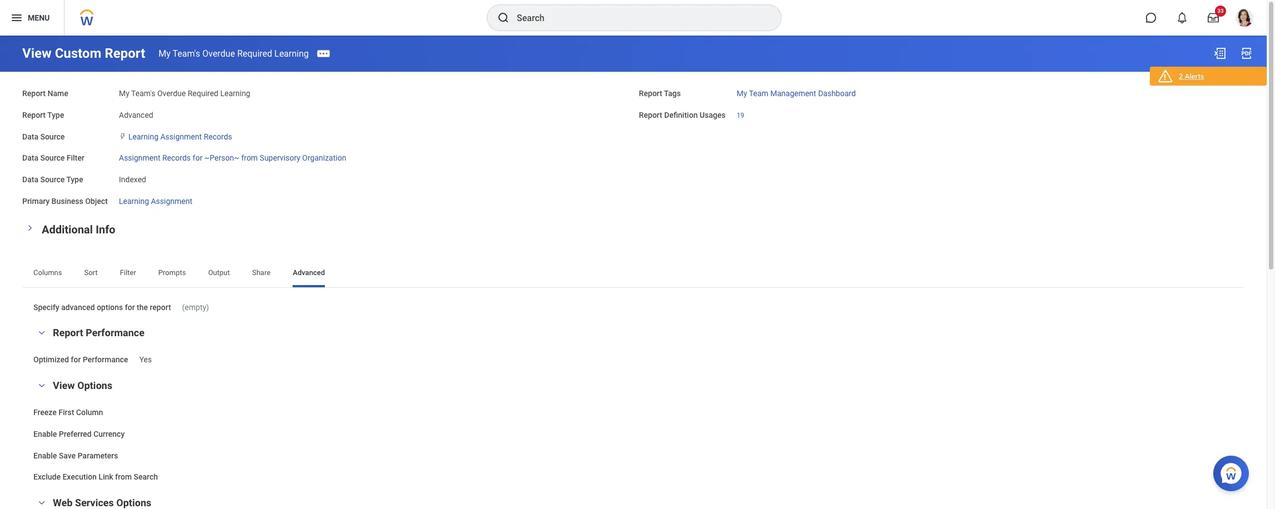 Task type: vqa. For each thing, say whether or not it's contained in the screenshot.
Parameters
yes



Task type: describe. For each thing, give the bounding box(es) containing it.
report for report tags
[[639, 89, 663, 98]]

name
[[48, 89, 68, 98]]

report for report performance
[[53, 327, 83, 339]]

justify image
[[10, 11, 23, 24]]

report tags
[[639, 89, 681, 98]]

data for data source type
[[22, 175, 38, 184]]

additional info button
[[42, 223, 115, 236]]

view options group
[[33, 380, 1234, 484]]

yes
[[139, 356, 152, 365]]

first
[[59, 409, 74, 417]]

my for report tags
[[737, 89, 748, 98]]

view options
[[53, 380, 112, 392]]

enable for enable save parameters
[[33, 452, 57, 461]]

web services options
[[53, 498, 151, 509]]

chevron down image for view options
[[35, 382, 48, 390]]

0 vertical spatial advanced
[[119, 111, 153, 120]]

33 button
[[1202, 6, 1227, 30]]

prompts
[[158, 269, 186, 277]]

my team's overdue required learning link
[[159, 48, 309, 59]]

the
[[137, 303, 148, 312]]

team's for report name element
[[131, 89, 155, 98]]

web
[[53, 498, 73, 509]]

menu button
[[0, 0, 64, 36]]

19
[[737, 112, 745, 120]]

output
[[208, 269, 230, 277]]

learning assignment
[[119, 197, 192, 206]]

2
[[1179, 72, 1184, 81]]

options
[[97, 303, 123, 312]]

1 horizontal spatial options
[[116, 498, 151, 509]]

services
[[75, 498, 114, 509]]

dashboard
[[819, 89, 856, 98]]

19 button
[[737, 111, 746, 120]]

view custom report main content
[[0, 36, 1267, 510]]

alerts
[[1185, 72, 1205, 81]]

required for the 'my team's overdue required learning' link
[[237, 48, 272, 59]]

my team's overdue required learning for the 'my team's overdue required learning' link
[[159, 48, 309, 59]]

export to excel image
[[1214, 47, 1227, 60]]

chevron down image for additional info
[[26, 221, 34, 235]]

share
[[252, 269, 271, 277]]

advanced inside tab list
[[293, 269, 325, 277]]

1 vertical spatial type
[[66, 175, 83, 184]]

sort
[[84, 269, 98, 277]]

optimized
[[33, 356, 69, 365]]

2 alerts button
[[1151, 67, 1267, 88]]

report name element
[[119, 82, 250, 99]]

data source
[[22, 132, 65, 141]]

freeze first column
[[33, 409, 103, 417]]

menu
[[28, 13, 50, 22]]

exclamation image
[[1161, 73, 1170, 82]]

preferred
[[59, 430, 92, 439]]

indexed
[[119, 175, 146, 184]]

exclude execution link from search
[[33, 473, 158, 482]]

0 vertical spatial performance
[[86, 327, 145, 339]]

report
[[150, 303, 171, 312]]

source for filter
[[40, 154, 65, 163]]

organization
[[302, 154, 346, 163]]

~person~
[[204, 154, 239, 163]]

chevron down image for web services options
[[35, 500, 48, 508]]

for inside group
[[71, 356, 81, 365]]

link
[[99, 473, 113, 482]]

supervisory
[[260, 154, 301, 163]]

currency
[[93, 430, 125, 439]]

Search Workday  search field
[[517, 6, 759, 30]]

options inside group
[[77, 380, 112, 392]]

enable preferred currency
[[33, 430, 125, 439]]

report performance group
[[33, 327, 1234, 366]]

tab list inside view custom report main content
[[22, 261, 1245, 287]]

overdue for report name element
[[157, 89, 186, 98]]

my team management dashboard
[[737, 89, 856, 98]]

data source image
[[119, 132, 126, 141]]

notifications large image
[[1177, 12, 1188, 23]]

business
[[52, 197, 83, 206]]

required for report name element
[[188, 89, 218, 98]]

learning inside report name element
[[220, 89, 250, 98]]

data source type
[[22, 175, 83, 184]]

1 vertical spatial records
[[162, 154, 191, 163]]

specify advanced options for the report
[[33, 303, 171, 312]]

overdue for the 'my team's overdue required learning' link
[[202, 48, 235, 59]]

profile logan mcneil image
[[1236, 9, 1254, 29]]

view printable version (pdf) image
[[1241, 47, 1254, 60]]



Task type: locate. For each thing, give the bounding box(es) containing it.
data
[[22, 132, 38, 141], [22, 154, 38, 163], [22, 175, 38, 184]]

1 horizontal spatial type
[[66, 175, 83, 184]]

assignment for learning assignment
[[151, 197, 192, 206]]

my team's overdue required learning for report name element
[[119, 89, 250, 98]]

overdue up "learning assignment records" link
[[157, 89, 186, 98]]

source
[[40, 132, 65, 141], [40, 154, 65, 163], [40, 175, 65, 184]]

0 horizontal spatial for
[[71, 356, 81, 365]]

1 vertical spatial advanced
[[293, 269, 325, 277]]

report for report type
[[22, 111, 46, 120]]

0 vertical spatial from
[[241, 154, 258, 163]]

records up the ~person~
[[204, 132, 232, 141]]

for
[[193, 154, 203, 163], [125, 303, 135, 312], [71, 356, 81, 365]]

my up advanced element
[[119, 89, 129, 98]]

learning
[[275, 48, 309, 59], [220, 89, 250, 98], [128, 132, 159, 141], [119, 197, 149, 206]]

report down advanced
[[53, 327, 83, 339]]

web services options button
[[53, 498, 151, 509]]

0 horizontal spatial view
[[22, 46, 52, 61]]

exclude
[[33, 473, 61, 482]]

my team's overdue required learning
[[159, 48, 309, 59], [119, 89, 250, 98]]

source up data source filter
[[40, 132, 65, 141]]

report up data source
[[22, 111, 46, 120]]

view down the menu
[[22, 46, 52, 61]]

0 vertical spatial enable
[[33, 430, 57, 439]]

data up primary
[[22, 175, 38, 184]]

0 vertical spatial chevron down image
[[26, 221, 34, 235]]

chevron down image inside view options group
[[35, 382, 48, 390]]

1 horizontal spatial for
[[125, 303, 135, 312]]

tags
[[664, 89, 681, 98]]

usages
[[700, 111, 726, 120]]

type up business
[[66, 175, 83, 184]]

team's up report name element
[[173, 48, 200, 59]]

2 horizontal spatial my
[[737, 89, 748, 98]]

filter right sort
[[120, 269, 136, 277]]

0 vertical spatial required
[[237, 48, 272, 59]]

enable save parameters
[[33, 452, 118, 461]]

tab list
[[22, 261, 1245, 287]]

from right the ~person~
[[241, 154, 258, 163]]

2 vertical spatial for
[[71, 356, 81, 365]]

data for data source
[[22, 132, 38, 141]]

enable down freeze
[[33, 430, 57, 439]]

assignment records for ~person~ from supervisory organization link
[[119, 152, 346, 163]]

0 vertical spatial assignment
[[160, 132, 202, 141]]

records
[[204, 132, 232, 141], [162, 154, 191, 163]]

view custom report
[[22, 46, 145, 61]]

chevron down image
[[35, 382, 48, 390], [35, 500, 48, 508]]

team
[[749, 89, 769, 98]]

report type
[[22, 111, 64, 120]]

1 horizontal spatial records
[[204, 132, 232, 141]]

chevron down image down primary
[[26, 221, 34, 235]]

1 vertical spatial assignment
[[119, 154, 160, 163]]

1 horizontal spatial team's
[[173, 48, 200, 59]]

my left team
[[737, 89, 748, 98]]

1 vertical spatial chevron down image
[[35, 330, 48, 337]]

chevron down image left the web
[[35, 500, 48, 508]]

for right optimized
[[71, 356, 81, 365]]

report left tags
[[639, 89, 663, 98]]

1 horizontal spatial required
[[237, 48, 272, 59]]

0 horizontal spatial options
[[77, 380, 112, 392]]

from inside view options group
[[115, 473, 132, 482]]

1 vertical spatial from
[[115, 473, 132, 482]]

required inside report name element
[[188, 89, 218, 98]]

0 vertical spatial data
[[22, 132, 38, 141]]

view for view custom report
[[22, 46, 52, 61]]

1 vertical spatial for
[[125, 303, 135, 312]]

advanced element
[[119, 108, 153, 120]]

0 horizontal spatial overdue
[[157, 89, 186, 98]]

view for view options
[[53, 380, 75, 392]]

0 vertical spatial options
[[77, 380, 112, 392]]

0 horizontal spatial my
[[119, 89, 129, 98]]

filter
[[67, 154, 84, 163], [120, 269, 136, 277]]

view up first at left bottom
[[53, 380, 75, 392]]

2 horizontal spatial for
[[193, 154, 203, 163]]

type down the name
[[47, 111, 64, 120]]

1 enable from the top
[[33, 430, 57, 439]]

team's
[[173, 48, 200, 59], [131, 89, 155, 98]]

team's for the 'my team's overdue required learning' link
[[173, 48, 200, 59]]

1 horizontal spatial overdue
[[202, 48, 235, 59]]

1 vertical spatial my team's overdue required learning
[[119, 89, 250, 98]]

required
[[237, 48, 272, 59], [188, 89, 218, 98]]

records down learning assignment records
[[162, 154, 191, 163]]

performance down report performance button
[[83, 356, 128, 365]]

additional info
[[42, 223, 115, 236]]

1 vertical spatial enable
[[33, 452, 57, 461]]

0 vertical spatial team's
[[173, 48, 200, 59]]

freeze
[[33, 409, 57, 417]]

advanced
[[61, 303, 95, 312]]

1 data from the top
[[22, 132, 38, 141]]

source for type
[[40, 175, 65, 184]]

team's inside report name element
[[131, 89, 155, 98]]

0 vertical spatial chevron down image
[[35, 382, 48, 390]]

learning assignment link
[[119, 195, 192, 206]]

performance
[[86, 327, 145, 339], [83, 356, 128, 365]]

chevron down image up freeze
[[35, 382, 48, 390]]

advanced up data source icon
[[119, 111, 153, 120]]

source down data source filter
[[40, 175, 65, 184]]

inbox large image
[[1208, 12, 1220, 23]]

2 vertical spatial source
[[40, 175, 65, 184]]

2 vertical spatial assignment
[[151, 197, 192, 206]]

1 vertical spatial source
[[40, 154, 65, 163]]

learning assignment records
[[128, 132, 232, 141]]

overdue
[[202, 48, 235, 59], [157, 89, 186, 98]]

view options button
[[53, 380, 112, 392]]

0 horizontal spatial filter
[[67, 154, 84, 163]]

search
[[134, 473, 158, 482]]

1 chevron down image from the top
[[35, 382, 48, 390]]

report
[[105, 46, 145, 61], [22, 89, 46, 98], [639, 89, 663, 98], [22, 111, 46, 120], [639, 111, 663, 120], [53, 327, 83, 339]]

filter up data source type
[[67, 154, 84, 163]]

primary
[[22, 197, 50, 206]]

source up data source type
[[40, 154, 65, 163]]

0 vertical spatial type
[[47, 111, 64, 120]]

1 horizontal spatial from
[[241, 154, 258, 163]]

advanced right the share
[[293, 269, 325, 277]]

enable up exclude
[[33, 452, 57, 461]]

data down data source
[[22, 154, 38, 163]]

parameters
[[78, 452, 118, 461]]

advanced
[[119, 111, 153, 120], [293, 269, 325, 277]]

view inside group
[[53, 380, 75, 392]]

2 enable from the top
[[33, 452, 57, 461]]

primary business object
[[22, 197, 108, 206]]

0 horizontal spatial type
[[47, 111, 64, 120]]

0 vertical spatial for
[[193, 154, 203, 163]]

report inside group
[[53, 327, 83, 339]]

from right link
[[115, 473, 132, 482]]

1 vertical spatial options
[[116, 498, 151, 509]]

optimized for performance
[[33, 356, 128, 365]]

0 vertical spatial overdue
[[202, 48, 235, 59]]

0 horizontal spatial from
[[115, 473, 132, 482]]

my up report name element
[[159, 48, 171, 59]]

data for data source filter
[[22, 154, 38, 163]]

additional
[[42, 223, 93, 236]]

options up column
[[77, 380, 112, 392]]

report up 'report type'
[[22, 89, 46, 98]]

for left the at the bottom
[[125, 303, 135, 312]]

33
[[1218, 8, 1224, 14]]

report performance
[[53, 327, 145, 339]]

overdue up report name element
[[202, 48, 235, 59]]

management
[[771, 89, 817, 98]]

chevron down image
[[26, 221, 34, 235], [35, 330, 48, 337]]

report down report tags
[[639, 111, 663, 120]]

definition
[[665, 111, 698, 120]]

learning assignment records link
[[128, 130, 232, 141]]

filter inside tab list
[[120, 269, 136, 277]]

data source type element
[[119, 169, 146, 185]]

overdue inside report name element
[[157, 89, 186, 98]]

chevron down image for report performance
[[35, 330, 48, 337]]

data down 'report type'
[[22, 132, 38, 141]]

0 vertical spatial my team's overdue required learning
[[159, 48, 309, 59]]

2 vertical spatial data
[[22, 175, 38, 184]]

chevron down image down specify
[[35, 330, 48, 337]]

1 vertical spatial data
[[22, 154, 38, 163]]

options
[[77, 380, 112, 392], [116, 498, 151, 509]]

info
[[96, 223, 115, 236]]

data source filter
[[22, 154, 84, 163]]

enable
[[33, 430, 57, 439], [33, 452, 57, 461]]

2 chevron down image from the top
[[35, 500, 48, 508]]

specify
[[33, 303, 59, 312]]

1 vertical spatial required
[[188, 89, 218, 98]]

for left the ~person~
[[193, 154, 203, 163]]

tab list containing columns
[[22, 261, 1245, 287]]

0 horizontal spatial advanced
[[119, 111, 153, 120]]

report name
[[22, 89, 68, 98]]

report right the custom at the top left of page
[[105, 46, 145, 61]]

assignment for learning assignment records
[[160, 132, 202, 141]]

0 vertical spatial filter
[[67, 154, 84, 163]]

1 vertical spatial overdue
[[157, 89, 186, 98]]

report for report name
[[22, 89, 46, 98]]

from
[[241, 154, 258, 163], [115, 473, 132, 482]]

1 vertical spatial filter
[[120, 269, 136, 277]]

my team management dashboard link
[[737, 87, 856, 98]]

column
[[76, 409, 103, 417]]

object
[[85, 197, 108, 206]]

0 vertical spatial records
[[204, 132, 232, 141]]

2 data from the top
[[22, 154, 38, 163]]

report for report definition usages
[[639, 111, 663, 120]]

custom
[[55, 46, 101, 61]]

my
[[159, 48, 171, 59], [119, 89, 129, 98], [737, 89, 748, 98]]

1 horizontal spatial advanced
[[293, 269, 325, 277]]

1 vertical spatial chevron down image
[[35, 500, 48, 508]]

0 vertical spatial view
[[22, 46, 52, 61]]

0 horizontal spatial records
[[162, 154, 191, 163]]

1 vertical spatial view
[[53, 380, 75, 392]]

enable for enable preferred currency
[[33, 430, 57, 439]]

optimized for performance element
[[139, 349, 152, 366]]

assignment records for ~person~ from supervisory organization
[[119, 154, 346, 163]]

3 source from the top
[[40, 175, 65, 184]]

team's up advanced element
[[131, 89, 155, 98]]

save
[[59, 452, 76, 461]]

1 horizontal spatial chevron down image
[[35, 330, 48, 337]]

assignment
[[160, 132, 202, 141], [119, 154, 160, 163], [151, 197, 192, 206]]

1 horizontal spatial filter
[[120, 269, 136, 277]]

report definition usages
[[639, 111, 726, 120]]

search image
[[497, 11, 510, 24]]

1 source from the top
[[40, 132, 65, 141]]

0 vertical spatial source
[[40, 132, 65, 141]]

1 horizontal spatial view
[[53, 380, 75, 392]]

my inside report name element
[[119, 89, 129, 98]]

my for view custom report
[[159, 48, 171, 59]]

2 alerts
[[1179, 72, 1205, 81]]

1 horizontal spatial my
[[159, 48, 171, 59]]

view
[[22, 46, 52, 61], [53, 380, 75, 392]]

1 vertical spatial team's
[[131, 89, 155, 98]]

0 horizontal spatial chevron down image
[[26, 221, 34, 235]]

3 data from the top
[[22, 175, 38, 184]]

0 horizontal spatial team's
[[131, 89, 155, 98]]

columns
[[33, 269, 62, 277]]

performance down options
[[86, 327, 145, 339]]

2 source from the top
[[40, 154, 65, 163]]

0 horizontal spatial required
[[188, 89, 218, 98]]

execution
[[63, 473, 97, 482]]

1 vertical spatial performance
[[83, 356, 128, 365]]

report performance button
[[53, 327, 145, 339]]

options down "search" at bottom left
[[116, 498, 151, 509]]

chevron down image inside report performance group
[[35, 330, 48, 337]]

(empty)
[[182, 303, 209, 312]]

type
[[47, 111, 64, 120], [66, 175, 83, 184]]



